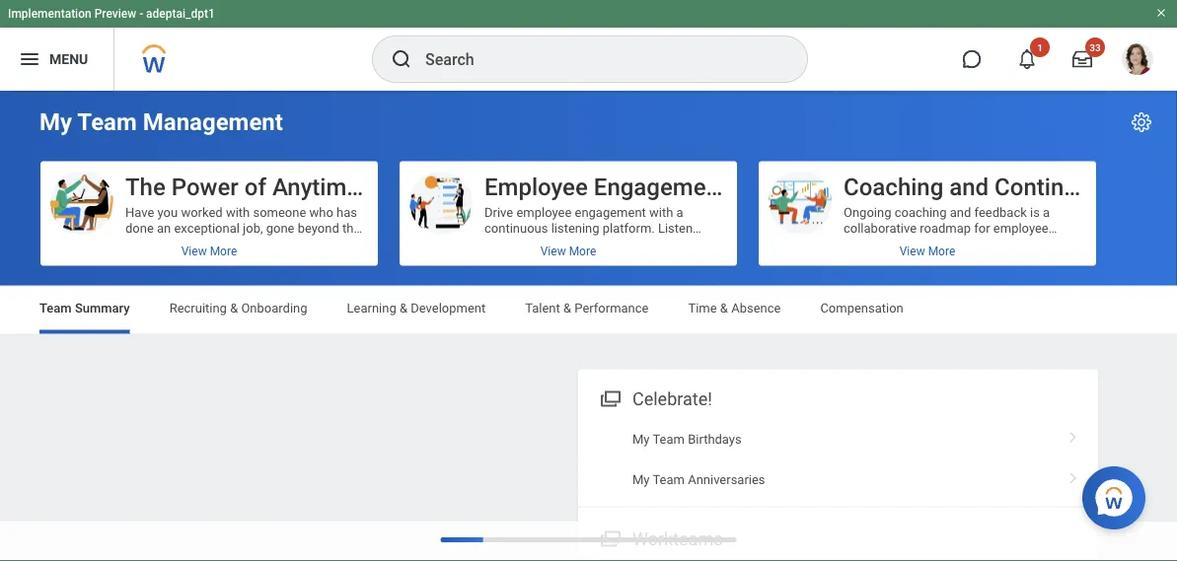 Task type: locate. For each thing, give the bounding box(es) containing it.
my down menu dropdown button
[[39, 108, 72, 136]]

1 vertical spatial chevron right image
[[1061, 466, 1086, 485]]

my for my team anniversaries
[[632, 473, 650, 487]]

learning & development
[[347, 301, 486, 316]]

&
[[230, 301, 238, 316], [400, 301, 408, 316], [563, 301, 571, 316], [720, 301, 728, 316]]

1 button
[[1005, 37, 1050, 81]]

learning
[[347, 301, 396, 316]]

4 & from the left
[[720, 301, 728, 316]]

anniversaries
[[688, 473, 765, 487]]

my down my team birthdays
[[632, 473, 650, 487]]

the
[[125, 173, 166, 201]]

33
[[1090, 41, 1101, 53]]

1
[[1037, 41, 1043, 53]]

team
[[77, 108, 137, 136], [39, 301, 72, 316], [653, 432, 685, 447], [653, 473, 685, 487]]

recruiting
[[169, 301, 227, 316]]

0 vertical spatial chevron right image
[[1061, 425, 1086, 445]]

team down "menu"
[[77, 108, 137, 136]]

employee
[[484, 173, 588, 201]]

my team anniversaries
[[632, 473, 765, 487]]

tab list
[[20, 287, 1157, 334]]

coaching and continuous conve
[[844, 173, 1177, 201]]

2 & from the left
[[400, 301, 408, 316]]

& right talent
[[563, 301, 571, 316]]

my down celebrate!
[[632, 432, 650, 447]]

tab list containing team summary
[[20, 287, 1157, 334]]

and
[[949, 173, 989, 201]]

& right learning at the bottom of the page
[[400, 301, 408, 316]]

team left summary
[[39, 301, 72, 316]]

0 vertical spatial my
[[39, 108, 72, 136]]

performance
[[575, 301, 649, 316]]

& right recruiting
[[230, 301, 238, 316]]

implementation
[[8, 7, 91, 21]]

menu banner
[[0, 0, 1177, 91]]

team inside the my team anniversaries link
[[653, 473, 685, 487]]

feedback
[[365, 173, 468, 201]]

time & absence
[[688, 301, 781, 316]]

inbox large image
[[1073, 49, 1092, 69]]

team down celebrate!
[[653, 432, 685, 447]]

employee engagement button
[[400, 161, 737, 266]]

celebrate!
[[632, 389, 712, 409]]

implementation preview -   adeptai_dpt1
[[8, 7, 215, 21]]

my
[[39, 108, 72, 136], [632, 432, 650, 447], [632, 473, 650, 487]]

justify image
[[18, 47, 41, 71]]

menu group image
[[596, 524, 623, 551]]

configure this page image
[[1130, 111, 1153, 134]]

coaching
[[844, 173, 944, 201]]

1 chevron right image from the top
[[1061, 425, 1086, 445]]

chevron right image
[[1061, 425, 1086, 445], [1061, 466, 1086, 485]]

chevron right image inside the my team birthdays link
[[1061, 425, 1086, 445]]

engagement
[[594, 173, 727, 201]]

& for recruiting
[[230, 301, 238, 316]]

& right time
[[720, 301, 728, 316]]

list
[[578, 419, 1098, 501]]

2 vertical spatial my
[[632, 473, 650, 487]]

chevron right image for birthdays
[[1061, 425, 1086, 445]]

team down my team birthdays
[[653, 473, 685, 487]]

main content
[[0, 91, 1177, 561]]

1 vertical spatial my
[[632, 432, 650, 447]]

my team anniversaries link
[[578, 460, 1098, 501]]

my team birthdays
[[632, 432, 742, 447]]

3 & from the left
[[563, 301, 571, 316]]

of
[[244, 173, 266, 201]]

profile logan mcneil image
[[1122, 43, 1153, 79]]

1 & from the left
[[230, 301, 238, 316]]

chevron right image inside the my team anniversaries link
[[1061, 466, 1086, 485]]

workteams
[[632, 529, 723, 550]]

team inside the my team birthdays link
[[653, 432, 685, 447]]

team for my team anniversaries
[[653, 473, 685, 487]]

2 chevron right image from the top
[[1061, 466, 1086, 485]]



Task type: vqa. For each thing, say whether or not it's contained in the screenshot.
Term
no



Task type: describe. For each thing, give the bounding box(es) containing it.
list containing my team birthdays
[[578, 419, 1098, 501]]

the power of anytime feedback
[[125, 173, 468, 201]]

employee engagement
[[484, 173, 727, 201]]

compensation
[[820, 301, 904, 316]]

absence
[[731, 301, 781, 316]]

33 button
[[1061, 37, 1105, 81]]

main content containing my team management
[[0, 91, 1177, 561]]

talent & performance
[[525, 301, 649, 316]]

power
[[171, 173, 239, 201]]

my for my team birthdays
[[632, 432, 650, 447]]

team for my team birthdays
[[653, 432, 685, 447]]

conve
[[1122, 173, 1177, 201]]

& for talent
[[563, 301, 571, 316]]

team for my team management
[[77, 108, 137, 136]]

my team birthdays link
[[578, 419, 1098, 460]]

my for my team management
[[39, 108, 72, 136]]

onboarding
[[241, 301, 307, 316]]

Search Workday  search field
[[425, 37, 767, 81]]

preview
[[94, 7, 136, 21]]

chevron right image for anniversaries
[[1061, 466, 1086, 485]]

menu button
[[0, 28, 114, 91]]

menu
[[49, 51, 88, 67]]

development
[[411, 301, 486, 316]]

birthdays
[[688, 432, 742, 447]]

anytime
[[272, 173, 359, 201]]

notifications large image
[[1017, 49, 1037, 69]]

-
[[139, 7, 143, 21]]

coaching and continuous conve button
[[759, 161, 1177, 266]]

search image
[[390, 47, 413, 71]]

time
[[688, 301, 717, 316]]

& for time
[[720, 301, 728, 316]]

the power of anytime feedback button
[[40, 161, 468, 266]]

management
[[143, 108, 283, 136]]

talent
[[525, 301, 560, 316]]

menu group image
[[596, 384, 623, 411]]

continuous
[[995, 173, 1116, 201]]

my team management
[[39, 108, 283, 136]]

team summary
[[39, 301, 130, 316]]

summary
[[75, 301, 130, 316]]

close environment banner image
[[1155, 7, 1167, 19]]

adeptai_dpt1
[[146, 7, 215, 21]]

team inside tab list
[[39, 301, 72, 316]]

recruiting & onboarding
[[169, 301, 307, 316]]

& for learning
[[400, 301, 408, 316]]



